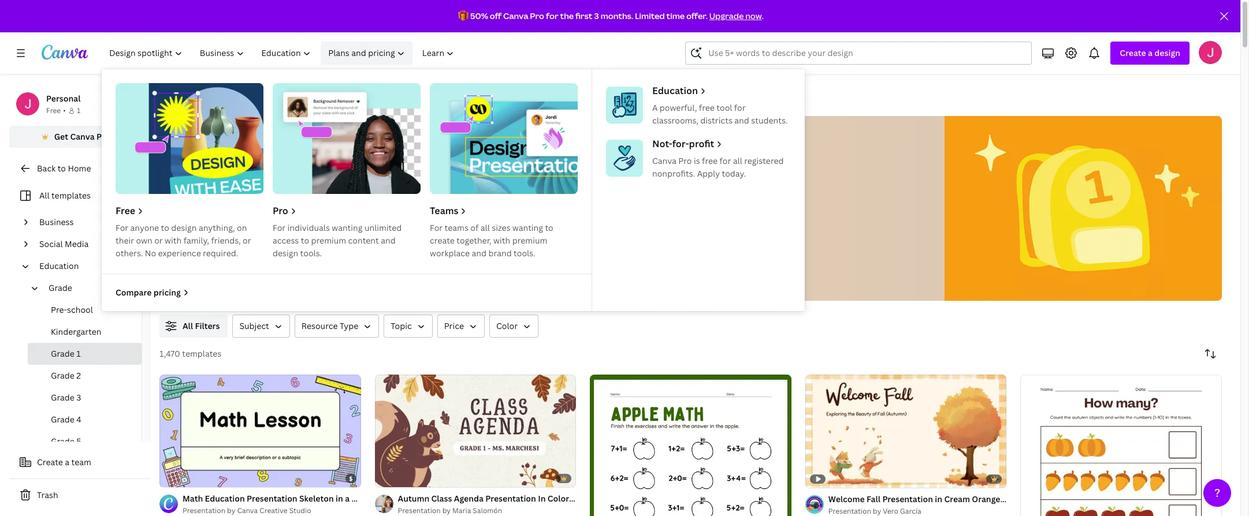Task type: locate. For each thing, give the bounding box(es) containing it.
0 vertical spatial home
[[159, 90, 183, 101]]

design left james peterson image
[[1155, 47, 1181, 58]]

and inside for individuals wanting unlimited access to premium content and design tools.
[[381, 235, 396, 246]]

premium down the individuals
[[311, 235, 346, 246]]

hand
[[1047, 494, 1068, 505]]

grade 1
[[285, 90, 315, 101], [51, 348, 81, 359]]

1 of 14 up the math
[[168, 475, 190, 483]]

students.
[[751, 115, 788, 126]]

tools. right brand
[[514, 248, 535, 259]]

and inside welcome fall presentation in cream orange and brown hand drawn style link
[[1002, 494, 1017, 505]]

0 horizontal spatial premium
[[311, 235, 346, 246]]

0 vertical spatial free
[[699, 102, 715, 113]]

tools. down the individuals
[[300, 248, 322, 259]]

1 horizontal spatial education
[[205, 494, 245, 505]]

education inside math education presentation skeleton in a purple white black lined style presentation by canva creative studio
[[205, 494, 245, 505]]

for up create
[[430, 222, 443, 233]]

1 of 14 up white
[[383, 475, 406, 483]]

pricing
[[368, 47, 395, 58], [153, 287, 181, 298]]

back to home link
[[9, 157, 150, 180]]

1 1 of 14 from the left
[[168, 475, 190, 483]]

premium
[[311, 235, 346, 246], [512, 235, 547, 246]]

for-
[[672, 138, 689, 150]]

by
[[227, 506, 235, 516], [442, 506, 451, 516]]

in inside math education presentation skeleton in a purple white black lined style presentation by canva creative studio
[[336, 494, 343, 505]]

presentation right fall
[[883, 494, 933, 505]]

style right playful
[[611, 494, 631, 505]]

for up access
[[273, 222, 286, 233]]

all templates link
[[16, 185, 135, 207]]

style right drawn in the bottom of the page
[[1097, 494, 1117, 505]]

today.
[[722, 168, 746, 179]]

education down social media
[[39, 261, 79, 272]]

all left filters
[[183, 321, 193, 332]]

1 horizontal spatial 14
[[398, 475, 406, 483]]

1 horizontal spatial with
[[494, 235, 510, 246]]

welcome fall presentation in cream orange and brown hand drawn style link
[[829, 494, 1117, 506]]

next
[[389, 219, 409, 232]]

canva left 'creative'
[[237, 506, 258, 516]]

no
[[145, 248, 156, 259]]

free inside canva pro is free for all registered nonprofits. apply today.
[[702, 155, 718, 166]]

14 for math
[[183, 475, 190, 483]]

1 horizontal spatial pricing
[[368, 47, 395, 58]]

grade
[[243, 90, 266, 101], [285, 90, 309, 101], [178, 184, 235, 209], [268, 219, 295, 232], [49, 283, 72, 294], [51, 348, 74, 359], [51, 370, 74, 381], [51, 392, 74, 403], [51, 414, 74, 425], [51, 436, 74, 447]]

pro left the
[[530, 10, 544, 21]]

0 vertical spatial pricing
[[368, 47, 395, 58]]

2 horizontal spatial for
[[430, 222, 443, 233]]

1 horizontal spatial a
[[345, 494, 350, 505]]

style inside math education presentation skeleton in a purple white black lined style presentation by canva creative studio
[[452, 494, 472, 505]]

to inside for individuals wanting unlimited access to premium content and design tools.
[[301, 235, 309, 246]]

by down class
[[442, 506, 451, 516]]

trash
[[37, 490, 58, 501]]

1 horizontal spatial all
[[183, 321, 193, 332]]

1 vertical spatial free
[[116, 205, 135, 217]]

1 horizontal spatial tools.
[[514, 248, 535, 259]]

1 horizontal spatial 1 of 14
[[383, 475, 406, 483]]

1 for from the left
[[116, 222, 128, 233]]

1 1 of 14 link from the left
[[159, 375, 361, 488]]

2 horizontal spatial of
[[471, 222, 479, 233]]

1 horizontal spatial or
[[243, 235, 251, 246]]

create inside button
[[37, 457, 63, 468]]

1 tools. from the left
[[300, 248, 322, 259]]

pricing right compare
[[153, 287, 181, 298]]

brand
[[489, 248, 512, 259]]

to down the individuals
[[301, 235, 309, 246]]

1 vertical spatial home
[[68, 163, 91, 174]]

design up family, at left
[[171, 222, 197, 233]]

0 vertical spatial all
[[733, 155, 742, 166]]

0 horizontal spatial free
[[46, 106, 61, 116]]

templates
[[250, 184, 344, 209], [51, 190, 91, 201], [304, 219, 349, 232], [182, 348, 222, 359]]

0 vertical spatial 3
[[594, 10, 599, 21]]

with
[[165, 235, 182, 246], [494, 235, 510, 246]]

pro up "back to home" link on the left of the page
[[96, 131, 110, 142]]

canva up the nonprofits. on the right of page
[[652, 155, 677, 166]]

for up today. on the right top
[[720, 155, 731, 166]]

media
[[65, 239, 89, 250]]

3 right first
[[594, 10, 599, 21]]

0 horizontal spatial 14
[[183, 475, 190, 483]]

tools.
[[300, 248, 322, 259], [514, 248, 535, 259]]

with inside 'for teams of all sizes wanting to create together, with premium workplace and brand tools.'
[[494, 235, 510, 246]]

wanting
[[332, 222, 363, 233], [512, 222, 543, 233]]

james peterson image
[[1199, 41, 1222, 64]]

type
[[340, 321, 358, 332]]

and right 'plans'
[[351, 47, 366, 58]]

1 horizontal spatial style
[[611, 494, 631, 505]]

0 horizontal spatial by
[[227, 506, 235, 516]]

1 vertical spatial pricing
[[153, 287, 181, 298]]

all left sizes
[[481, 222, 490, 233]]

0 horizontal spatial for
[[116, 222, 128, 233]]

canva right get at the top left of page
[[70, 131, 95, 142]]

and inside 'for teams of all sizes wanting to create together, with premium workplace and brand tools.'
[[472, 248, 487, 259]]

1 vertical spatial education
[[39, 261, 79, 272]]

1 vertical spatial create
[[37, 457, 63, 468]]

color button
[[489, 315, 539, 338]]

to right anyone
[[161, 222, 169, 233]]

pro left is
[[679, 155, 692, 166]]

back
[[37, 163, 56, 174]]

0 horizontal spatial wanting
[[332, 222, 363, 233]]

create for create a design
[[1120, 47, 1146, 58]]

limited
[[635, 10, 665, 21]]

14 up white
[[398, 475, 406, 483]]

access
[[273, 235, 299, 246]]

premium right together,
[[512, 235, 547, 246]]

get canva pro button
[[9, 126, 150, 148]]

0 horizontal spatial or
[[154, 235, 163, 246]]

presentation up the presentation by canva creative studio link
[[247, 494, 297, 505]]

for
[[116, 222, 128, 233], [273, 222, 286, 233], [430, 222, 443, 233]]

0 horizontal spatial style
[[452, 494, 472, 505]]

2 1 of 14 link from the left
[[375, 375, 576, 488]]

for inside for individuals wanting unlimited access to premium content and design tools.
[[273, 222, 286, 233]]

for inside the for anyone to design anything, on their own or with family, friends, or others. no experience required.
[[116, 222, 128, 233]]

1 vertical spatial a
[[65, 457, 69, 468]]

templates up browse high quality grade 1 templates for your next design at the left of page
[[250, 184, 344, 209]]

1 horizontal spatial grade 1
[[285, 90, 315, 101]]

in left cream at bottom
[[935, 494, 943, 505]]

0 horizontal spatial in
[[336, 494, 343, 505]]

1 by from the left
[[227, 506, 235, 516]]

templates down the all filters
[[182, 348, 222, 359]]

2 premium from the left
[[512, 235, 547, 246]]

2 14 from the left
[[398, 475, 406, 483]]

home
[[159, 90, 183, 101], [68, 163, 91, 174]]

kindergarten link
[[28, 321, 142, 343]]

•
[[63, 106, 66, 116]]

anyone
[[130, 222, 159, 233]]

1 of 14
[[168, 475, 190, 483], [383, 475, 406, 483]]

wanting up content
[[332, 222, 363, 233]]

3 up 4 at left bottom
[[76, 392, 81, 403]]

fall
[[867, 494, 881, 505]]

all inside 'for teams of all sizes wanting to create together, with premium workplace and brand tools.'
[[481, 222, 490, 233]]

free
[[46, 106, 61, 116], [116, 205, 135, 217]]

agenda
[[454, 494, 484, 505]]

2 horizontal spatial education
[[652, 84, 698, 97]]

all down back
[[39, 190, 49, 201]]

2 1 of 14 from the left
[[383, 475, 406, 483]]

0 horizontal spatial 1 of 14
[[168, 475, 190, 483]]

education up powerful,
[[652, 84, 698, 97]]

1 vertical spatial all
[[481, 222, 490, 233]]

1 horizontal spatial create
[[1120, 47, 1146, 58]]

50%
[[470, 10, 488, 21]]

1 of 14 link for agenda
[[375, 375, 576, 488]]

salomón
[[473, 506, 502, 516]]

0 vertical spatial create
[[1120, 47, 1146, 58]]

0 vertical spatial a
[[1148, 47, 1153, 58]]

individuals
[[288, 222, 330, 233]]

autumn class agenda presentation in colorful playful style presentation by maria salomón
[[398, 494, 631, 516]]

powerful,
[[660, 102, 697, 113]]

1 horizontal spatial free
[[116, 205, 135, 217]]

autumn class agenda presentation in colorful playful style image
[[375, 375, 576, 488]]

2 vertical spatial education
[[205, 494, 245, 505]]

or down on
[[243, 235, 251, 246]]

tools. inside for individuals wanting unlimited access to premium content and design tools.
[[300, 248, 322, 259]]

presentation
[[247, 494, 297, 505], [486, 494, 536, 505], [883, 494, 933, 505], [183, 506, 225, 516], [398, 506, 441, 516]]

create a design button
[[1111, 42, 1190, 65]]

wanting inside 'for teams of all sizes wanting to create together, with premium workplace and brand tools.'
[[512, 222, 543, 233]]

0 vertical spatial education
[[652, 84, 698, 97]]

education right the math
[[205, 494, 245, 505]]

of for math education presentation skeleton in a purple white black lined style
[[173, 475, 181, 483]]

grade 3
[[51, 392, 81, 403]]

free up the 'districts'
[[699, 102, 715, 113]]

trash link
[[9, 484, 150, 507]]

14
[[183, 475, 190, 483], [398, 475, 406, 483]]

not-
[[652, 138, 672, 150]]

1 horizontal spatial by
[[442, 506, 451, 516]]

1 horizontal spatial for
[[273, 222, 286, 233]]

school
[[67, 305, 93, 316]]

and right the 'districts'
[[735, 115, 749, 126]]

and left brown on the right bottom
[[1002, 494, 1017, 505]]

a for design
[[1148, 47, 1153, 58]]

0 horizontal spatial 3
[[76, 392, 81, 403]]

design inside the for anyone to design anything, on their own or with family, friends, or others. no experience required.
[[171, 222, 197, 233]]

1 vertical spatial free
[[702, 155, 718, 166]]

first
[[576, 10, 593, 21]]

2 with from the left
[[494, 235, 510, 246]]

a inside dropdown button
[[1148, 47, 1153, 58]]

0 horizontal spatial home
[[68, 163, 91, 174]]

cream
[[944, 494, 970, 505]]

plans and pricing menu
[[102, 69, 805, 311]]

2 tools. from the left
[[514, 248, 535, 259]]

for for pro
[[273, 222, 286, 233]]

0 horizontal spatial tools.
[[300, 248, 322, 259]]

1 horizontal spatial home
[[159, 90, 183, 101]]

1 wanting from the left
[[332, 222, 363, 233]]

upgrade now button
[[709, 10, 762, 21]]

all inside all filters button
[[183, 321, 193, 332]]

and down together,
[[472, 248, 487, 259]]

0 horizontal spatial grade 1
[[51, 348, 81, 359]]

for right tool
[[734, 102, 746, 113]]

and down "unlimited"
[[381, 235, 396, 246]]

family,
[[184, 235, 209, 246]]

or right own
[[154, 235, 163, 246]]

0 horizontal spatial all
[[481, 222, 490, 233]]

education link
[[35, 255, 135, 277]]

4
[[76, 414, 81, 425]]

1 vertical spatial all
[[183, 321, 193, 332]]

by left 'creative'
[[227, 506, 235, 516]]

2 wanting from the left
[[512, 222, 543, 233]]

0 vertical spatial free
[[46, 106, 61, 116]]

1 vertical spatial 3
[[76, 392, 81, 403]]

quality
[[235, 219, 266, 232]]

with up experience
[[165, 235, 182, 246]]

1 14 from the left
[[183, 475, 190, 483]]

a
[[652, 102, 658, 113]]

with down sizes
[[494, 235, 510, 246]]

maria
[[452, 506, 471, 516]]

free left •
[[46, 106, 61, 116]]

for up their
[[116, 222, 128, 233]]

green fun apple math worksheet image
[[590, 375, 792, 517]]

for inside a powerful, free tool for classrooms, districts and students.
[[734, 102, 746, 113]]

1 with from the left
[[165, 235, 182, 246]]

14 up the math
[[183, 475, 190, 483]]

all inside canva pro is free for all registered nonprofits. apply today.
[[733, 155, 742, 166]]

3
[[594, 10, 599, 21], [76, 392, 81, 403]]

a inside button
[[65, 457, 69, 468]]

education inside plans and pricing menu
[[652, 84, 698, 97]]

0 horizontal spatial a
[[65, 457, 69, 468]]

2 for from the left
[[273, 222, 286, 233]]

design down access
[[273, 248, 298, 259]]

0 horizontal spatial all
[[39, 190, 49, 201]]

in right 'skeleton'
[[336, 494, 343, 505]]

2 horizontal spatial style
[[1097, 494, 1117, 505]]

presentation down the math
[[183, 506, 225, 516]]

in
[[538, 494, 546, 505]]

not-for-profit
[[652, 138, 714, 150]]

compare pricing
[[116, 287, 181, 298]]

style up maria
[[452, 494, 472, 505]]

1 of 14 link for presentation
[[159, 375, 361, 488]]

all for all templates
[[39, 190, 49, 201]]

3 for from the left
[[430, 222, 443, 233]]

2 horizontal spatial a
[[1148, 47, 1153, 58]]

a for team
[[65, 457, 69, 468]]

1 horizontal spatial all
[[733, 155, 742, 166]]

presentation inside welcome fall presentation in cream orange and brown hand drawn style link
[[883, 494, 933, 505]]

canva inside get canva pro button
[[70, 131, 95, 142]]

$
[[349, 475, 353, 483]]

design inside dropdown button
[[1155, 47, 1181, 58]]

profit
[[689, 138, 714, 150]]

2 by from the left
[[442, 506, 451, 516]]

1 horizontal spatial wanting
[[512, 222, 543, 233]]

all up today. on the right top
[[733, 155, 742, 166]]

free inside plans and pricing menu
[[116, 205, 135, 217]]

anything,
[[199, 222, 235, 233]]

1
[[311, 90, 315, 101], [77, 106, 80, 116], [239, 184, 246, 209], [297, 219, 302, 232], [76, 348, 81, 359], [168, 475, 171, 483], [383, 475, 386, 483]]

playful
[[582, 494, 609, 505]]

1 premium from the left
[[311, 235, 346, 246]]

for inside 'for teams of all sizes wanting to create together, with premium workplace and brand tools.'
[[430, 222, 443, 233]]

0 horizontal spatial with
[[165, 235, 182, 246]]

all inside 'all templates' link
[[39, 190, 49, 201]]

0 horizontal spatial pricing
[[153, 287, 181, 298]]

math education presentation skeleton in a purple white black lined style image
[[159, 375, 361, 488]]

a inside math education presentation skeleton in a purple white black lined style presentation by canva creative studio
[[345, 494, 350, 505]]

autumn
[[398, 494, 429, 505]]

1 horizontal spatial of
[[388, 475, 397, 483]]

wanting right sizes
[[512, 222, 543, 233]]

0 vertical spatial all
[[39, 190, 49, 201]]

design inside for individuals wanting unlimited access to premium content and design tools.
[[273, 248, 298, 259]]

with inside the for anyone to design anything, on their own or with family, friends, or others. no experience required.
[[165, 235, 182, 246]]

1 horizontal spatial in
[[935, 494, 943, 505]]

1 horizontal spatial premium
[[512, 235, 547, 246]]

2 vertical spatial a
[[345, 494, 350, 505]]

0 horizontal spatial of
[[173, 475, 181, 483]]

🎁 50% off canva pro for the first 3 months. limited time offer. upgrade now .
[[458, 10, 764, 21]]

pricing right 'plans'
[[368, 47, 395, 58]]

free up apply
[[702, 155, 718, 166]]

templates up content
[[304, 219, 349, 232]]

grade inside button
[[49, 283, 72, 294]]

and inside a powerful, free tool for classrooms, districts and students.
[[735, 115, 749, 126]]

create inside dropdown button
[[1120, 47, 1146, 58]]

1 horizontal spatial 1 of 14 link
[[375, 375, 576, 488]]

the
[[560, 10, 574, 21]]

to right sizes
[[545, 222, 553, 233]]

free up anyone
[[116, 205, 135, 217]]

by inside math education presentation skeleton in a purple white black lined style presentation by canva creative studio
[[227, 506, 235, 516]]

0 horizontal spatial 1 of 14 link
[[159, 375, 361, 488]]

1 of 14 link
[[159, 375, 361, 488], [375, 375, 576, 488]]

offer.
[[686, 10, 708, 21]]

0 vertical spatial grade 1
[[285, 90, 315, 101]]

and inside plans and pricing "popup button"
[[351, 47, 366, 58]]

0 horizontal spatial create
[[37, 457, 63, 468]]

None search field
[[686, 42, 1032, 65]]



Task type: vqa. For each thing, say whether or not it's contained in the screenshot.
middle a
yes



Task type: describe. For each thing, give the bounding box(es) containing it.
1 vertical spatial grade 1
[[51, 348, 81, 359]]

resource type
[[302, 321, 358, 332]]

off
[[490, 10, 502, 21]]

autumn class agenda presentation in colorful playful style link
[[398, 493, 631, 506]]

grade 4
[[51, 414, 81, 425]]

grade 5 link
[[28, 431, 142, 453]]

for inside canva pro is free for all registered nonprofits. apply today.
[[720, 155, 731, 166]]

for left the
[[546, 10, 559, 21]]

style inside autumn class agenda presentation in colorful playful style presentation by maria salomón
[[611, 494, 631, 505]]

top level navigation element
[[102, 42, 805, 311]]

free •
[[46, 106, 66, 116]]

apply
[[697, 168, 720, 179]]

canva inside math education presentation skeleton in a purple white black lined style presentation by canva creative studio
[[237, 506, 258, 516]]

registered
[[744, 155, 784, 166]]

style for welcome fall presentation in cream orange and brown hand drawn style
[[1097, 494, 1117, 505]]

all filters
[[183, 321, 220, 332]]

templates down "back to home"
[[51, 190, 91, 201]]

grade 1 templates
[[178, 184, 344, 209]]

1 of 14 for math
[[168, 475, 190, 483]]

plans
[[328, 47, 349, 58]]

home link
[[159, 89, 183, 102]]

required.
[[203, 248, 238, 259]]

filters
[[195, 321, 220, 332]]

get canva pro
[[54, 131, 110, 142]]

social media
[[39, 239, 89, 250]]

content
[[348, 235, 379, 246]]

experience
[[158, 248, 201, 259]]

subject button
[[233, 315, 290, 338]]

for for free
[[116, 222, 128, 233]]

get
[[54, 131, 68, 142]]

tool
[[717, 102, 732, 113]]

style for math education presentation skeleton in a purple white black lined style presentation by canva creative studio
[[452, 494, 472, 505]]

welcome fall presentation in cream orange and brown hand drawn style
[[829, 494, 1117, 505]]

business link
[[35, 211, 135, 233]]

all for all filters
[[183, 321, 193, 332]]

2
[[76, 370, 81, 381]]

2 or from the left
[[243, 235, 251, 246]]

of inside 'for teams of all sizes wanting to create together, with premium workplace and brand tools.'
[[471, 222, 479, 233]]

free for free •
[[46, 106, 61, 116]]

canva inside canva pro is free for all registered nonprofits. apply today.
[[652, 155, 677, 166]]

studio
[[289, 506, 311, 516]]

price
[[444, 321, 464, 332]]

14 for autumn
[[398, 475, 406, 483]]

for anyone to design anything, on their own or with family, friends, or others. no experience required.
[[116, 222, 251, 259]]

compare
[[116, 287, 152, 298]]

upgrade
[[709, 10, 744, 21]]

create for create a team
[[37, 457, 63, 468]]

topic button
[[384, 315, 433, 338]]

kindergarten
[[51, 326, 101, 337]]

canva right 'off'
[[503, 10, 528, 21]]

workplace
[[430, 248, 470, 259]]

pricing inside menu
[[153, 287, 181, 298]]

1 horizontal spatial 3
[[594, 10, 599, 21]]

friends,
[[211, 235, 241, 246]]

grade 5
[[51, 436, 81, 447]]

resource
[[302, 321, 338, 332]]

math education presentation skeleton in a purple white black lined style presentation by canva creative studio
[[183, 494, 472, 516]]

skeleton
[[299, 494, 334, 505]]

social
[[39, 239, 63, 250]]

to inside 'for teams of all sizes wanting to create together, with premium workplace and brand tools.'
[[545, 222, 553, 233]]

nonprofits.
[[652, 168, 695, 179]]

free for free
[[116, 205, 135, 217]]

0 horizontal spatial education
[[39, 261, 79, 272]]

presentation up salomón
[[486, 494, 536, 505]]

with for teams
[[494, 235, 510, 246]]

topic
[[391, 321, 412, 332]]

of for autumn class agenda presentation in colorful playful style
[[388, 475, 397, 483]]

create
[[430, 235, 455, 246]]

pre-school
[[51, 305, 93, 316]]

teams
[[445, 222, 469, 233]]

by inside autumn class agenda presentation in colorful playful style presentation by maria salomón
[[442, 506, 451, 516]]

3 inside grade 3 link
[[76, 392, 81, 403]]

grade 3 link
[[28, 387, 142, 409]]

grade button
[[44, 277, 135, 299]]

districts
[[701, 115, 733, 126]]

1 of 14 for autumn
[[383, 475, 406, 483]]

now
[[746, 10, 762, 21]]

premium inside 'for teams of all sizes wanting to create together, with premium workplace and brand tools.'
[[512, 235, 547, 246]]

pre-
[[51, 305, 67, 316]]

on
[[237, 222, 247, 233]]

canva pro is free for all registered nonprofits. apply today.
[[652, 155, 784, 179]]

black
[[404, 494, 426, 505]]

design up create
[[411, 219, 440, 232]]

tools. inside 'for teams of all sizes wanting to create together, with premium workplace and brand tools.'
[[514, 248, 535, 259]]

own
[[136, 235, 152, 246]]

price button
[[437, 315, 485, 338]]

Search search field
[[709, 42, 1025, 64]]

autumn counting worksheet in brown and orange illustrative style image
[[1021, 375, 1222, 517]]

all templates
[[39, 190, 91, 201]]

1,470 templates
[[159, 348, 222, 359]]

pro up access
[[273, 205, 288, 217]]

Sort by button
[[1199, 343, 1222, 366]]

1,470
[[159, 348, 180, 359]]

5
[[76, 436, 81, 447]]

presentation by canva creative studio link
[[183, 506, 361, 517]]

pricing inside "popup button"
[[368, 47, 395, 58]]

others.
[[116, 248, 143, 259]]

business
[[39, 217, 74, 228]]

premium inside for individuals wanting unlimited access to premium content and design tools.
[[311, 235, 346, 246]]

a powerful, free tool for classrooms, districts and students.
[[652, 102, 788, 126]]

presentation down black
[[398, 506, 441, 516]]

classrooms,
[[652, 115, 699, 126]]

unlimited
[[365, 222, 402, 233]]

pro inside button
[[96, 131, 110, 142]]

create a team
[[37, 457, 91, 468]]

with for free
[[165, 235, 182, 246]]

wanting inside for individuals wanting unlimited access to premium content and design tools.
[[332, 222, 363, 233]]

create a design
[[1120, 47, 1181, 58]]

social media link
[[35, 233, 135, 255]]

free inside a powerful, free tool for classrooms, districts and students.
[[699, 102, 715, 113]]

grade 2 link
[[28, 365, 142, 387]]

purple
[[352, 494, 378, 505]]

math
[[183, 494, 203, 505]]

all filters button
[[159, 315, 228, 338]]

1 or from the left
[[154, 235, 163, 246]]

time
[[667, 10, 685, 21]]

for for teams
[[430, 222, 443, 233]]

color
[[496, 321, 518, 332]]

together,
[[457, 235, 492, 246]]

orange
[[972, 494, 1001, 505]]

to inside the for anyone to design anything, on their own or with family, friends, or others. no experience required.
[[161, 222, 169, 233]]

white
[[379, 494, 402, 505]]

to right back
[[58, 163, 66, 174]]

for up content
[[351, 219, 365, 232]]

pro inside canva pro is free for all registered nonprofits. apply today.
[[679, 155, 692, 166]]

grade 4 link
[[28, 409, 142, 431]]

math education presentation skeleton in a purple white black lined style link
[[183, 493, 472, 506]]

colorful
[[548, 494, 580, 505]]

is
[[694, 155, 700, 166]]



